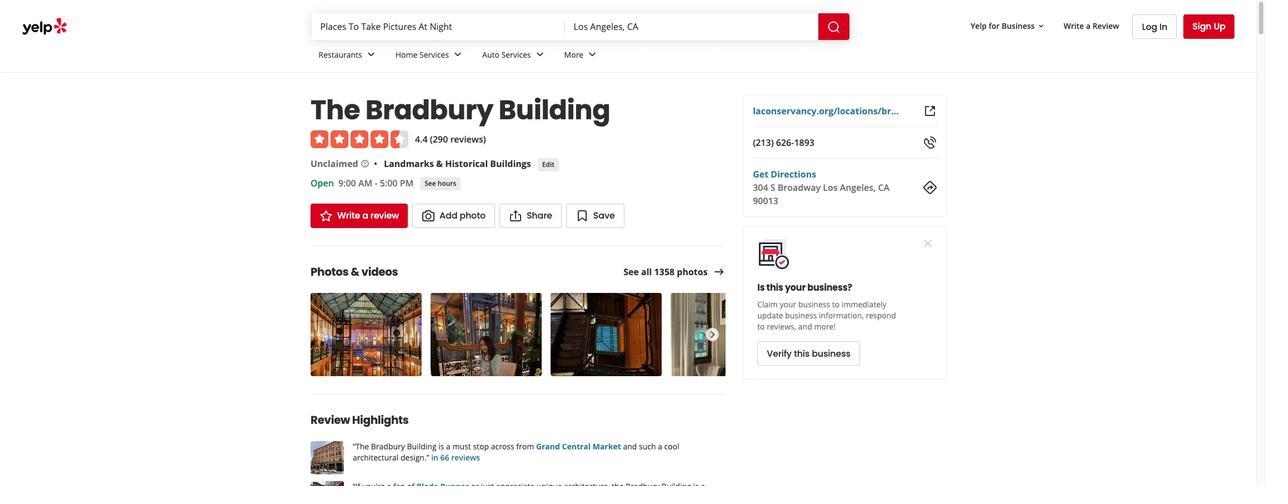 Task type: locate. For each thing, give the bounding box(es) containing it.
1 vertical spatial see
[[624, 266, 639, 278]]

None search field
[[312, 13, 852, 40]]

in
[[1160, 20, 1168, 33]]

0 vertical spatial business
[[798, 300, 830, 310]]

24 chevron down v2 image
[[364, 48, 378, 61], [533, 48, 547, 61], [586, 48, 599, 61]]

across
[[491, 442, 515, 453]]

1 vertical spatial building
[[407, 442, 437, 453]]

your right is
[[785, 282, 806, 295]]

photo of the bradbury building - los angeles, ca, us. image
[[551, 294, 662, 377]]

share button
[[500, 204, 562, 229]]

see left hours
[[425, 179, 436, 188]]

services right auto
[[502, 49, 531, 60]]

grand central market button
[[536, 442, 621, 453]]

region
[[302, 442, 735, 487]]

see hours link
[[420, 178, 461, 191]]

and left such
[[623, 442, 637, 453]]

1 vertical spatial and
[[623, 442, 637, 453]]

more!
[[814, 322, 836, 332]]

write for write a review
[[1064, 20, 1085, 31]]

2 none field from the left
[[574, 21, 810, 33]]

to
[[832, 300, 840, 310], [757, 322, 765, 332]]

1 vertical spatial write
[[337, 210, 360, 223]]

2 24 chevron down v2 image from the left
[[533, 48, 547, 61]]

1 horizontal spatial 24 chevron down v2 image
[[533, 48, 547, 61]]

1 horizontal spatial and
[[798, 322, 812, 332]]

highlights
[[352, 413, 409, 429]]

sign
[[1193, 20, 1212, 33]]

0 vertical spatial and
[[798, 322, 812, 332]]

photo
[[460, 210, 486, 223]]

24 arrow right v2 image
[[712, 265, 726, 279]]

write
[[1064, 20, 1085, 31], [337, 210, 360, 223]]

your
[[785, 282, 806, 295], [780, 300, 796, 310]]

restaurants link
[[310, 40, 387, 72]]

see for see hours
[[425, 179, 436, 188]]

information,
[[819, 311, 864, 321]]

bradbury up architectural
[[371, 442, 405, 453]]

this for business
[[794, 348, 810, 360]]

" the bradbury building is a must stop across from grand central market
[[353, 442, 621, 453]]

share
[[527, 210, 552, 223]]

0 vertical spatial your
[[785, 282, 806, 295]]

review left log
[[1093, 20, 1120, 31]]

photos & videos
[[311, 265, 398, 280]]

a right is
[[446, 442, 451, 453]]

0 horizontal spatial see
[[425, 179, 436, 188]]

a
[[1087, 20, 1091, 31], [362, 210, 368, 223], [446, 442, 451, 453], [658, 442, 663, 453]]

see inside photos & videos element
[[624, 266, 639, 278]]

next image
[[706, 329, 719, 342]]

services
[[420, 49, 449, 60], [502, 49, 531, 60]]

3 24 chevron down v2 image from the left
[[586, 48, 599, 61]]

1 vertical spatial bradbury
[[371, 442, 405, 453]]

24 chevron down v2 image right restaurants
[[364, 48, 378, 61]]

1 vertical spatial this
[[794, 348, 810, 360]]

1893
[[794, 137, 815, 149]]

0 horizontal spatial review
[[311, 413, 350, 429]]

pm
[[400, 178, 414, 190]]

24 chevron down v2 image right more
[[586, 48, 599, 61]]

a left cool
[[658, 442, 663, 453]]

0 vertical spatial &
[[436, 158, 443, 170]]

24 camera v2 image
[[422, 210, 435, 223]]

market
[[593, 442, 621, 453]]

and left more!
[[798, 322, 812, 332]]

your right claim at the bottom right of the page
[[780, 300, 796, 310]]

1 horizontal spatial see
[[624, 266, 639, 278]]

1 none field from the left
[[320, 21, 556, 33]]

region containing "
[[302, 442, 735, 487]]

all
[[641, 266, 652, 278]]

0 horizontal spatial 24 chevron down v2 image
[[364, 48, 378, 61]]

services inside home services link
[[420, 49, 449, 60]]

buildings
[[490, 158, 531, 170]]

this right verify
[[794, 348, 810, 360]]

services left 24 chevron down v2 icon
[[420, 49, 449, 60]]

24 chevron down v2 image inside auto services link
[[533, 48, 547, 61]]

0 horizontal spatial services
[[420, 49, 449, 60]]

none field near
[[574, 21, 810, 33]]

1 horizontal spatial review
[[1093, 20, 1120, 31]]

4.4 star rating image
[[311, 131, 409, 148]]

yelp for business
[[971, 20, 1035, 31]]

and inside and such a cool architectural design.
[[623, 442, 637, 453]]

0 horizontal spatial building
[[407, 442, 437, 453]]

to down update
[[757, 322, 765, 332]]

services inside auto services link
[[502, 49, 531, 60]]

626-
[[776, 137, 794, 149]]

this right is
[[767, 282, 783, 295]]

"
[[427, 453, 429, 464]]

the up the 4.4 star rating image
[[311, 92, 360, 129]]

add
[[440, 210, 458, 223]]

None field
[[320, 21, 556, 33], [574, 21, 810, 33]]

is
[[757, 282, 765, 295]]

0 vertical spatial this
[[767, 282, 783, 295]]

landmarks & historical buildings link
[[384, 158, 531, 170]]

1 vertical spatial to
[[757, 322, 765, 332]]

verify this business button
[[757, 342, 860, 366]]

1 services from the left
[[420, 49, 449, 60]]

bradbury inside region
[[371, 442, 405, 453]]

& left the videos
[[351, 265, 359, 280]]

" in 66 reviews
[[427, 453, 480, 464]]

s
[[771, 182, 775, 194]]

1 horizontal spatial building
[[499, 92, 611, 129]]

the
[[311, 92, 360, 129], [356, 442, 369, 453]]

save
[[594, 210, 615, 223]]

-
[[375, 178, 378, 190]]

services for home services
[[420, 49, 449, 60]]

verify
[[767, 348, 792, 360]]

0 horizontal spatial none field
[[320, 21, 556, 33]]

0 horizontal spatial write
[[337, 210, 360, 223]]

search image
[[827, 20, 841, 34]]

the inside review highlights element
[[356, 442, 369, 453]]

yelp for business button
[[967, 16, 1051, 36]]

0 horizontal spatial this
[[767, 282, 783, 295]]

write right "16 chevron down v2" image
[[1064, 20, 1085, 31]]

4.4
[[415, 133, 428, 146]]

1 horizontal spatial to
[[832, 300, 840, 310]]

to up information,
[[832, 300, 840, 310]]

1 vertical spatial business
[[785, 311, 817, 321]]

bradbury up 4.4
[[366, 92, 494, 129]]

building up edit
[[499, 92, 611, 129]]

66
[[441, 453, 449, 464]]

24 chevron down v2 image
[[451, 48, 465, 61]]

0 horizontal spatial &
[[351, 265, 359, 280]]

unclaimed
[[311, 158, 358, 170]]

1 horizontal spatial none field
[[574, 21, 810, 33]]

& inside photos & videos element
[[351, 265, 359, 280]]

0 vertical spatial review
[[1093, 20, 1120, 31]]

2 vertical spatial business
[[812, 348, 851, 360]]

0 horizontal spatial and
[[623, 442, 637, 453]]

review up 'the-bradbury-building-los-angeles photo tl9wv9hspcpa2grt-x2o4a'
[[311, 413, 350, 429]]

1 vertical spatial the
[[356, 442, 369, 453]]

and such a cool architectural design.
[[353, 442, 680, 464]]

1 vertical spatial &
[[351, 265, 359, 280]]

16 chevron down v2 image
[[1037, 22, 1046, 30]]

photos & videos element
[[293, 246, 782, 379]]

business
[[1002, 20, 1035, 31]]

videos
[[362, 265, 398, 280]]

get
[[753, 168, 769, 181]]

2 horizontal spatial 24 chevron down v2 image
[[586, 48, 599, 61]]

&
[[436, 158, 443, 170], [351, 265, 359, 280]]

0 vertical spatial write
[[1064, 20, 1085, 31]]

photos
[[677, 266, 708, 278]]

business up "reviews,"
[[785, 311, 817, 321]]

is
[[439, 442, 444, 453]]

24 chevron down v2 image inside restaurants link
[[364, 48, 378, 61]]

reviews,
[[767, 322, 796, 332]]

building
[[499, 92, 611, 129], [407, 442, 437, 453]]

this inside is this your business? claim your business to immediately update business information, respond to reviews, and more!
[[767, 282, 783, 295]]

see left all
[[624, 266, 639, 278]]

2 services from the left
[[502, 49, 531, 60]]

and
[[798, 322, 812, 332], [623, 442, 637, 453]]

24 save outline v2 image
[[576, 210, 589, 223]]

1 horizontal spatial services
[[502, 49, 531, 60]]

see for see all 1358 photos
[[624, 266, 639, 278]]

write right "24 star v2" icon
[[337, 210, 360, 223]]

photo of the bradbury building - los angeles, ca, us. built in 1893, the bradbury is the oldest commercial building in downtown image
[[311, 294, 422, 377]]

1 horizontal spatial this
[[794, 348, 810, 360]]

a left review
[[362, 210, 368, 223]]

1 horizontal spatial write
[[1064, 20, 1085, 31]]

9:00
[[338, 178, 356, 190]]

write for write a review
[[337, 210, 360, 223]]

0 vertical spatial the
[[311, 92, 360, 129]]

& up see hours
[[436, 158, 443, 170]]

edit
[[542, 160, 555, 169]]

business down more!
[[812, 348, 851, 360]]

review
[[1093, 20, 1120, 31], [311, 413, 350, 429]]

16 exclamation v2 image
[[361, 160, 369, 168]]

24 external link v2 image
[[924, 105, 937, 118]]

hours
[[438, 179, 457, 188]]

this
[[767, 282, 783, 295], [794, 348, 810, 360]]

this inside 'button'
[[794, 348, 810, 360]]

the up architectural
[[356, 442, 369, 453]]

building up "
[[407, 442, 437, 453]]

business down business?
[[798, 300, 830, 310]]

business categories element
[[310, 40, 1235, 72]]

sign up link
[[1184, 14, 1235, 39]]

respond
[[866, 311, 896, 321]]

1358
[[655, 266, 675, 278]]

24 chevron down v2 image inside more link
[[586, 48, 599, 61]]

home
[[396, 49, 418, 60]]

auto services link
[[474, 40, 556, 72]]

1 horizontal spatial &
[[436, 158, 443, 170]]

24 chevron down v2 image right auto services
[[533, 48, 547, 61]]

1 24 chevron down v2 image from the left
[[364, 48, 378, 61]]

24 chevron down v2 image for more
[[586, 48, 599, 61]]

region inside review highlights element
[[302, 442, 735, 487]]

0 vertical spatial see
[[425, 179, 436, 188]]

business
[[798, 300, 830, 310], [785, 311, 817, 321], [812, 348, 851, 360]]



Task type: vqa. For each thing, say whether or not it's contained in the screenshot.
1st option group from the top
no



Task type: describe. For each thing, give the bounding box(es) containing it.
review
[[371, 210, 399, 223]]

add photo
[[440, 210, 486, 223]]

Find text field
[[320, 21, 556, 33]]

claim
[[757, 300, 778, 310]]

log
[[1143, 20, 1158, 33]]

central
[[562, 442, 591, 453]]

4.4 (290 reviews)
[[415, 133, 486, 146]]

sign up
[[1193, 20, 1226, 33]]

is this your business? claim your business to immediately update business information, respond to reviews, and more!
[[757, 282, 896, 332]]

yelp
[[971, 20, 987, 31]]

(290 reviews) link
[[430, 133, 486, 146]]

log in link
[[1133, 14, 1177, 39]]

for
[[989, 20, 1000, 31]]

design.
[[401, 453, 427, 464]]

write a review link
[[311, 204, 408, 229]]

0 horizontal spatial to
[[757, 322, 765, 332]]

see all 1358 photos link
[[624, 265, 726, 279]]

cool
[[665, 442, 680, 453]]

stop
[[473, 442, 489, 453]]

open
[[311, 178, 334, 190]]

24 chevron down v2 image for restaurants
[[364, 48, 378, 61]]

reviews)
[[450, 133, 486, 146]]

landmarks & historical buildings
[[384, 158, 531, 170]]

none field 'find'
[[320, 21, 556, 33]]

90013
[[753, 195, 778, 207]]

the-bradbury-building-los-angeles photo tl9wv9hspcpa2grt-x2o4a image
[[311, 442, 344, 475]]

close image
[[922, 237, 935, 250]]

1 vertical spatial review
[[311, 413, 350, 429]]

a inside and such a cool architectural design.
[[658, 442, 663, 453]]

0 vertical spatial bradbury
[[366, 92, 494, 129]]

write a review
[[1064, 20, 1120, 31]]

save button
[[566, 204, 625, 229]]

los
[[823, 182, 838, 194]]

photo of the bradbury building - los angeles, ca, us. bradbury historical architectural design image
[[431, 294, 542, 377]]

photo of the bradbury building - los angeles, ca, us. intimate lounge room image
[[671, 294, 782, 377]]

(290
[[430, 133, 448, 146]]

edit button
[[538, 159, 559, 172]]

Near text field
[[574, 21, 810, 33]]

24 directions v2 image
[[924, 181, 937, 195]]

laconservancy.org/locations/br…
[[753, 105, 899, 117]]

(213)
[[753, 137, 774, 149]]

building inside review highlights element
[[407, 442, 437, 453]]

this for your
[[767, 282, 783, 295]]

am
[[358, 178, 373, 190]]

photos
[[311, 265, 349, 280]]

services for auto services
[[502, 49, 531, 60]]

get directions 304 s broadway los angeles, ca 90013
[[753, 168, 890, 207]]

(213) 626-1893
[[753, 137, 815, 149]]

& for historical
[[436, 158, 443, 170]]

0 vertical spatial building
[[499, 92, 611, 129]]

historical
[[445, 158, 488, 170]]

5:00
[[380, 178, 398, 190]]

log in
[[1143, 20, 1168, 33]]

laconservancy.org/locations/br… link
[[753, 105, 899, 117]]

in
[[431, 453, 439, 464]]

verify this business
[[767, 348, 851, 360]]

directions
[[771, 168, 816, 181]]

landmarks
[[384, 158, 434, 170]]

broadway
[[778, 182, 821, 194]]

previous image
[[318, 329, 330, 342]]

such
[[639, 442, 656, 453]]

the-bradbury-building-los-angeles photo ljccmklvjygftomctls5hw image
[[311, 482, 344, 487]]

more
[[564, 49, 584, 60]]

more link
[[556, 40, 608, 72]]

get directions link
[[753, 168, 816, 181]]

& for videos
[[351, 265, 359, 280]]

immediately
[[842, 300, 887, 310]]

24 phone v2 image
[[924, 136, 937, 150]]

unclaimed link
[[311, 158, 358, 170]]

open 9:00 am - 5:00 pm
[[311, 178, 414, 190]]

restaurants
[[319, 49, 362, 60]]

0 vertical spatial to
[[832, 300, 840, 310]]

up
[[1214, 20, 1226, 33]]

1 vertical spatial your
[[780, 300, 796, 310]]

review highlights element
[[293, 395, 735, 487]]

a right "16 chevron down v2" image
[[1087, 20, 1091, 31]]

ca
[[878, 182, 890, 194]]

business?
[[808, 282, 852, 295]]

from
[[517, 442, 534, 453]]

304
[[753, 182, 768, 194]]

grand
[[536, 442, 560, 453]]

see hours
[[425, 179, 457, 188]]

and inside is this your business? claim your business to immediately update business information, respond to reviews, and more!
[[798, 322, 812, 332]]

reviews
[[451, 453, 480, 464]]

architectural
[[353, 453, 399, 464]]

review highlights
[[311, 413, 409, 429]]

write a review link
[[1060, 16, 1124, 36]]

business inside 'button'
[[812, 348, 851, 360]]

24 chevron down v2 image for auto services
[[533, 48, 547, 61]]

update
[[757, 311, 783, 321]]

24 share v2 image
[[509, 210, 522, 223]]

the bradbury building
[[311, 92, 611, 129]]

24 star v2 image
[[320, 210, 333, 223]]

home services
[[396, 49, 449, 60]]

add photo link
[[412, 204, 495, 229]]

angeles,
[[840, 182, 876, 194]]

in 66 reviews button
[[429, 453, 480, 464]]



